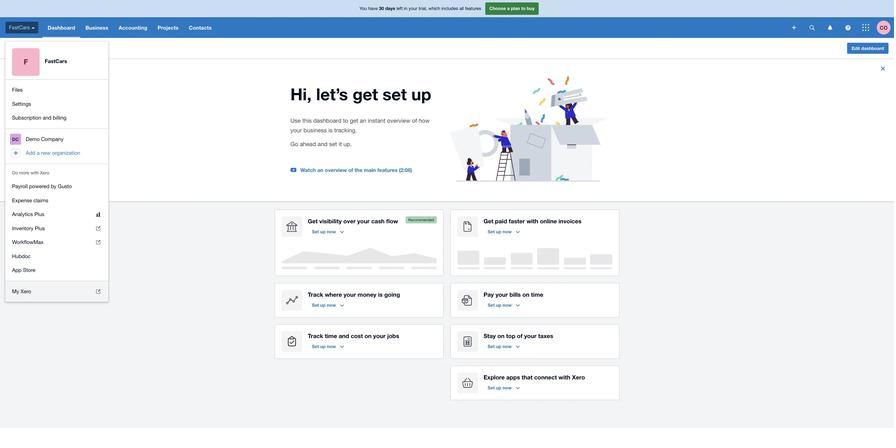 Task type: vqa. For each thing, say whether or not it's contained in the screenshot.
the top Learn More About User Roles link
no



Task type: locate. For each thing, give the bounding box(es) containing it.
get paid faster with online invoices
[[484, 217, 582, 225]]

dashboard right "edit"
[[862, 46, 884, 51]]

invoices preview bar graph image
[[458, 248, 613, 269]]

your inside "you have 30 days left in your trial, which includes all features"
[[409, 6, 418, 11]]

up.
[[344, 141, 352, 148]]

and
[[43, 115, 51, 121], [318, 141, 328, 148], [339, 332, 349, 340]]

1 vertical spatial with
[[527, 217, 539, 225]]

do more with xero group
[[5, 176, 109, 281]]

overview left the the
[[325, 167, 347, 173]]

overview inside use this dashboard to get an instant overview of how your business is tracking.
[[387, 117, 410, 124]]

get up instant
[[353, 84, 378, 104]]

group inside f banner
[[5, 80, 109, 128]]

get
[[353, 84, 378, 104], [350, 117, 358, 124]]

set up now button for stay on top of your taxes
[[484, 341, 524, 352]]

business
[[86, 24, 108, 31]]

in
[[404, 6, 408, 11]]

up down visibility
[[320, 229, 326, 234]]

2 vertical spatial fastcars
[[45, 58, 67, 64]]

on
[[523, 291, 530, 298], [365, 332, 372, 340], [498, 332, 505, 340]]

1 horizontal spatial xero
[[40, 170, 49, 175]]

set left it in the top of the page
[[329, 141, 337, 148]]

with inside f banner
[[31, 170, 39, 175]]

dashboard link
[[43, 17, 80, 38]]

1 vertical spatial a
[[37, 150, 40, 156]]

of right top at the right bottom of page
[[517, 332, 523, 340]]

claims
[[33, 197, 48, 203]]

set right the track money icon
[[312, 302, 319, 308]]

1 vertical spatial set
[[329, 141, 337, 148]]

set right projects icon
[[312, 344, 319, 349]]

inventory plus
[[12, 225, 45, 231]]

1 horizontal spatial svg image
[[828, 25, 833, 30]]

bills
[[510, 291, 521, 298]]

0 vertical spatial dashboard
[[862, 46, 884, 51]]

add a new organization
[[26, 150, 80, 156]]

0 horizontal spatial on
[[365, 332, 372, 340]]

1 horizontal spatial get
[[484, 217, 494, 225]]

set up now button down pay your bills on time
[[484, 300, 524, 311]]

now down top at the right bottom of page
[[503, 344, 512, 349]]

set for stay on top of your taxes
[[488, 344, 495, 349]]

2 horizontal spatial xero
[[572, 374, 585, 381]]

1 track from the top
[[308, 291, 323, 298]]

1 horizontal spatial features
[[465, 6, 481, 11]]

2 vertical spatial of
[[517, 332, 523, 340]]

how
[[419, 117, 430, 124]]

set down stay
[[488, 344, 495, 349]]

0 vertical spatial an
[[360, 117, 366, 124]]

set up now down the paid
[[488, 229, 512, 234]]

a for plan
[[507, 6, 510, 11]]

up for track time and cost on your jobs
[[320, 344, 326, 349]]

pay
[[484, 291, 494, 298]]

set for track time and cost on your jobs
[[312, 344, 319, 349]]

set up instant
[[383, 84, 407, 104]]

taxes icon image
[[458, 331, 478, 352]]

taxes
[[538, 332, 554, 340]]

billing
[[53, 115, 66, 121]]

2 horizontal spatial with
[[559, 374, 571, 381]]

1 vertical spatial of
[[348, 167, 353, 173]]

svg image
[[863, 24, 870, 31], [810, 25, 815, 30], [31, 27, 35, 29]]

watch an overview of the main features (2:06) button
[[301, 167, 412, 173]]

xero up payroll powered by gusto
[[40, 170, 49, 175]]

of for stay on top of your taxes
[[517, 332, 523, 340]]

(2:06)
[[399, 167, 412, 173]]

set up now button down track time and cost on your jobs on the left bottom of the page
[[308, 341, 348, 352]]

track left where
[[308, 291, 323, 298]]

0 vertical spatial track
[[308, 291, 323, 298]]

0 vertical spatial to
[[522, 6, 526, 11]]

0 horizontal spatial of
[[348, 167, 353, 173]]

you
[[360, 6, 367, 11]]

on right bills
[[523, 291, 530, 298]]

0 horizontal spatial and
[[43, 115, 51, 121]]

1 horizontal spatial to
[[522, 6, 526, 11]]

pay your bills on time
[[484, 291, 544, 298]]

your inside use this dashboard to get an instant overview of how your business is tracking.
[[291, 127, 302, 134]]

an left instant
[[360, 117, 366, 124]]

set right banking icon
[[312, 229, 319, 234]]

1 vertical spatial xero
[[21, 288, 31, 294]]

set
[[312, 229, 319, 234], [488, 229, 495, 234], [312, 302, 319, 308], [488, 302, 495, 308], [312, 344, 319, 349], [488, 344, 495, 349], [488, 385, 495, 391]]

1 vertical spatial fastcars
[[6, 44, 31, 52]]

now for get paid faster with online invoices
[[503, 229, 512, 234]]

0 vertical spatial time
[[531, 291, 544, 298]]

files
[[12, 87, 23, 93]]

1 vertical spatial plus
[[35, 225, 45, 231]]

dashboard
[[48, 24, 75, 31]]

up
[[412, 84, 432, 104], [320, 229, 326, 234], [496, 229, 502, 234], [320, 302, 326, 308], [496, 302, 502, 308], [320, 344, 326, 349], [496, 344, 502, 349], [496, 385, 502, 391]]

set for track where your money is going
[[312, 302, 319, 308]]

0 horizontal spatial an
[[317, 167, 324, 173]]

features right the main
[[378, 167, 398, 173]]

of left the how
[[412, 117, 417, 124]]

up for get paid faster with online invoices
[[496, 229, 502, 234]]

get
[[308, 217, 318, 225], [484, 217, 494, 225]]

set up now down stay
[[488, 344, 512, 349]]

set up now button down where
[[308, 300, 348, 311]]

0 horizontal spatial is
[[329, 127, 333, 134]]

to inside use this dashboard to get an instant overview of how your business is tracking.
[[343, 117, 348, 124]]

visibility
[[319, 217, 342, 225]]

navigation containing demo company
[[5, 129, 109, 164]]

0 horizontal spatial to
[[343, 117, 348, 124]]

up down stay on top of your taxes
[[496, 344, 502, 349]]

1 horizontal spatial set
[[383, 84, 407, 104]]

1 vertical spatial dashboard
[[313, 117, 342, 124]]

up down where
[[320, 302, 326, 308]]

time left 'cost'
[[325, 332, 337, 340]]

0 vertical spatial and
[[43, 115, 51, 121]]

expense claims
[[12, 197, 48, 203]]

get visibility over your cash flow
[[308, 217, 398, 225]]

up down the explore
[[496, 385, 502, 391]]

set down pay
[[488, 302, 495, 308]]

fastcars
[[9, 24, 30, 30], [6, 44, 31, 52], [45, 58, 67, 64]]

a left plan
[[507, 6, 510, 11]]

1 vertical spatial track
[[308, 332, 323, 340]]

fastcars inside popup button
[[9, 24, 30, 30]]

dashboard inside button
[[862, 46, 884, 51]]

an right watch
[[317, 167, 324, 173]]

set up now down track time and cost on your jobs on the left bottom of the page
[[312, 344, 336, 349]]

set up now down the explore
[[488, 385, 512, 391]]

on left top at the right bottom of page
[[498, 332, 505, 340]]

0 horizontal spatial time
[[325, 332, 337, 340]]

now down apps
[[503, 385, 512, 391]]

subscription
[[12, 115, 41, 121]]

to up tracking.
[[343, 117, 348, 124]]

group
[[5, 80, 109, 128]]

now
[[327, 229, 336, 234], [503, 229, 512, 234], [327, 302, 336, 308], [503, 302, 512, 308], [327, 344, 336, 349], [503, 344, 512, 349], [503, 385, 512, 391]]

set up now button
[[308, 226, 348, 237], [484, 226, 524, 237], [308, 300, 348, 311], [484, 300, 524, 311], [308, 341, 348, 352], [484, 341, 524, 352], [484, 382, 524, 393]]

a right add
[[37, 150, 40, 156]]

powered
[[29, 183, 49, 189]]

now down pay your bills on time
[[503, 302, 512, 308]]

svg image
[[828, 25, 833, 30], [846, 25, 851, 30], [792, 26, 797, 30]]

group containing files
[[5, 80, 109, 128]]

1 horizontal spatial svg image
[[810, 25, 815, 30]]

your down use
[[291, 127, 302, 134]]

use this dashboard to get an instant overview of how your business is tracking.
[[291, 117, 430, 134]]

2 vertical spatial and
[[339, 332, 349, 340]]

0 vertical spatial set
[[383, 84, 407, 104]]

to for dashboard
[[343, 117, 348, 124]]

top
[[506, 332, 516, 340]]

0 vertical spatial overview
[[387, 117, 410, 124]]

1 horizontal spatial an
[[360, 117, 366, 124]]

now for pay your bills on time
[[503, 302, 512, 308]]

0 horizontal spatial get
[[308, 217, 318, 225]]

is left going
[[378, 291, 383, 298]]

of inside use this dashboard to get an instant overview of how your business is tracking.
[[412, 117, 417, 124]]

set up now down visibility
[[312, 229, 336, 234]]

up down the paid
[[496, 229, 502, 234]]

this
[[302, 117, 312, 124]]

company
[[41, 136, 64, 142]]

xero
[[40, 170, 49, 175], [21, 288, 31, 294], [572, 374, 585, 381]]

with right the connect
[[559, 374, 571, 381]]

2 get from the left
[[484, 217, 494, 225]]

more
[[19, 170, 29, 175]]

your right where
[[344, 291, 356, 298]]

dashboard
[[862, 46, 884, 51], [313, 117, 342, 124]]

1 horizontal spatial and
[[318, 141, 328, 148]]

0 vertical spatial plus
[[34, 211, 44, 217]]

1 horizontal spatial a
[[507, 6, 510, 11]]

up down pay your bills on time
[[496, 302, 502, 308]]

set up now button for track time and cost on your jobs
[[308, 341, 348, 352]]

1 vertical spatial get
[[350, 117, 358, 124]]

0 horizontal spatial features
[[378, 167, 398, 173]]

paid
[[495, 217, 507, 225]]

track for track where your money is going
[[308, 291, 323, 298]]

trial,
[[419, 6, 427, 11]]

overview right instant
[[387, 117, 410, 124]]

over
[[344, 217, 356, 225]]

set up now for track where your money is going
[[312, 302, 336, 308]]

new
[[41, 150, 51, 156]]

1 vertical spatial overview
[[325, 167, 347, 173]]

get left the paid
[[484, 217, 494, 225]]

plus down claims
[[34, 211, 44, 217]]

let's
[[316, 84, 348, 104]]

cash
[[371, 217, 385, 225]]

go
[[291, 141, 298, 148]]

1 horizontal spatial of
[[412, 117, 417, 124]]

of for watch an overview of the main features (2:06)
[[348, 167, 353, 173]]

get up tracking.
[[350, 117, 358, 124]]

set down the explore
[[488, 385, 495, 391]]

plus right 'inventory'
[[35, 225, 45, 231]]

0 horizontal spatial svg image
[[31, 27, 35, 29]]

up right projects icon
[[320, 344, 326, 349]]

time right bills
[[531, 291, 544, 298]]

1 horizontal spatial overview
[[387, 117, 410, 124]]

0 horizontal spatial xero
[[21, 288, 31, 294]]

a for new
[[37, 150, 40, 156]]

a
[[507, 6, 510, 11], [37, 150, 40, 156]]

explore
[[484, 374, 505, 381]]

2 horizontal spatial on
[[523, 291, 530, 298]]

features inside "you have 30 days left in your trial, which includes all features"
[[465, 6, 481, 11]]

xero right the connect
[[572, 374, 585, 381]]

now down track time and cost on your jobs on the left bottom of the page
[[327, 344, 336, 349]]

set right invoices icon
[[488, 229, 495, 234]]

inventory plus link
[[5, 222, 109, 236]]

is
[[329, 127, 333, 134], [378, 291, 383, 298]]

cost
[[351, 332, 363, 340]]

online
[[540, 217, 557, 225]]

to
[[522, 6, 526, 11], [343, 117, 348, 124]]

with right faster
[[527, 217, 539, 225]]

2 horizontal spatial of
[[517, 332, 523, 340]]

0 vertical spatial with
[[31, 170, 39, 175]]

2 track from the top
[[308, 332, 323, 340]]

and right ahead
[[318, 141, 328, 148]]

an inside use this dashboard to get an instant overview of how your business is tracking.
[[360, 117, 366, 124]]

expense
[[12, 197, 32, 203]]

now down where
[[327, 302, 336, 308]]

up for explore apps that connect with xero
[[496, 385, 502, 391]]

now down the paid
[[503, 229, 512, 234]]

0 vertical spatial features
[[465, 6, 481, 11]]

track right projects icon
[[308, 332, 323, 340]]

0 horizontal spatial set
[[329, 141, 337, 148]]

set up now
[[312, 229, 336, 234], [488, 229, 512, 234], [312, 302, 336, 308], [488, 302, 512, 308], [312, 344, 336, 349], [488, 344, 512, 349], [488, 385, 512, 391]]

do
[[12, 170, 18, 175]]

and left billing
[[43, 115, 51, 121]]

get left visibility
[[308, 217, 318, 225]]

invoices
[[559, 217, 582, 225]]

set up now for stay on top of your taxes
[[488, 344, 512, 349]]

1 get from the left
[[308, 217, 318, 225]]

now for explore apps that connect with xero
[[503, 385, 512, 391]]

navigation
[[5, 129, 109, 164]]

recommended icon image
[[406, 216, 437, 223]]

an
[[360, 117, 366, 124], [317, 167, 324, 173]]

set up now button down the paid
[[484, 226, 524, 237]]

plus
[[34, 211, 44, 217], [35, 225, 45, 231]]

features right all
[[465, 6, 481, 11]]

svg image inside the fastcars popup button
[[31, 27, 35, 29]]

0 horizontal spatial a
[[37, 150, 40, 156]]

set up now button down the explore
[[484, 382, 524, 393]]

0 vertical spatial a
[[507, 6, 510, 11]]

1 vertical spatial time
[[325, 332, 337, 340]]

my xero
[[12, 288, 31, 294]]

your right in
[[409, 6, 418, 11]]

organization
[[52, 150, 80, 156]]

where
[[325, 291, 342, 298]]

f
[[24, 58, 28, 66]]

0 horizontal spatial with
[[31, 170, 39, 175]]

set up now down where
[[312, 302, 336, 308]]

to inside f banner
[[522, 6, 526, 11]]

and left 'cost'
[[339, 332, 349, 340]]

set for and
[[329, 141, 337, 148]]

watch
[[301, 167, 316, 173]]

to left buy
[[522, 6, 526, 11]]

1 horizontal spatial is
[[378, 291, 383, 298]]

up up the how
[[412, 84, 432, 104]]

on right 'cost'
[[365, 332, 372, 340]]

app store link
[[5, 263, 109, 277]]

xero right "my"
[[21, 288, 31, 294]]

1 horizontal spatial with
[[527, 217, 539, 225]]

0 vertical spatial fastcars
[[9, 24, 30, 30]]

features
[[465, 6, 481, 11], [378, 167, 398, 173]]

set up now button down top at the right bottom of page
[[484, 341, 524, 352]]

0 vertical spatial of
[[412, 117, 417, 124]]

2 horizontal spatial and
[[339, 332, 349, 340]]

1 vertical spatial and
[[318, 141, 328, 148]]

your left jobs
[[373, 332, 386, 340]]

is left tracking.
[[329, 127, 333, 134]]

1 horizontal spatial dashboard
[[862, 46, 884, 51]]

dashboard up 'business'
[[313, 117, 342, 124]]

0 horizontal spatial dashboard
[[313, 117, 342, 124]]

1 vertical spatial to
[[343, 117, 348, 124]]

of left the the
[[348, 167, 353, 173]]

and for go
[[318, 141, 328, 148]]

with right more at left top
[[31, 170, 39, 175]]

payroll powered by gusto
[[12, 183, 72, 189]]

set up now down pay
[[488, 302, 512, 308]]

0 vertical spatial is
[[329, 127, 333, 134]]

have
[[368, 6, 378, 11]]



Task type: describe. For each thing, give the bounding box(es) containing it.
set for get
[[383, 84, 407, 104]]

0 horizontal spatial svg image
[[792, 26, 797, 30]]

set up now button for track where your money is going
[[308, 300, 348, 311]]

use
[[291, 117, 301, 124]]

go ahead and set it up.
[[291, 141, 352, 148]]

1 vertical spatial is
[[378, 291, 383, 298]]

get for get visibility over your cash flow
[[308, 217, 318, 225]]

get inside use this dashboard to get an instant overview of how your business is tracking.
[[350, 117, 358, 124]]

invoices icon image
[[458, 216, 478, 237]]

settings
[[12, 101, 31, 107]]

it
[[339, 141, 342, 148]]

demo company link
[[5, 132, 109, 146]]

your right over
[[357, 217, 370, 225]]

plan
[[511, 6, 520, 11]]

now for track where your money is going
[[327, 302, 336, 308]]

apps
[[507, 374, 520, 381]]

now for stay on top of your taxes
[[503, 344, 512, 349]]

0 horizontal spatial overview
[[325, 167, 347, 173]]

set up now for get paid faster with online invoices
[[488, 229, 512, 234]]

add
[[26, 150, 35, 156]]

analytics plus link
[[5, 208, 109, 222]]

your left taxes in the right bottom of the page
[[524, 332, 537, 340]]

app
[[12, 267, 22, 273]]

ahead
[[300, 141, 316, 148]]

your right pay
[[496, 291, 508, 298]]

buy
[[527, 6, 535, 11]]

contacts button
[[184, 17, 217, 38]]

2 horizontal spatial svg image
[[863, 24, 870, 31]]

up for track where your money is going
[[320, 302, 326, 308]]

is inside use this dashboard to get an instant overview of how your business is tracking.
[[329, 127, 333, 134]]

the
[[355, 167, 363, 173]]

now for track time and cost on your jobs
[[327, 344, 336, 349]]

set up now button for get paid faster with online invoices
[[484, 226, 524, 237]]

navigation inside f banner
[[5, 129, 109, 164]]

track time and cost on your jobs
[[308, 332, 399, 340]]

2 vertical spatial xero
[[572, 374, 585, 381]]

demo
[[26, 136, 40, 142]]

inventory
[[12, 225, 33, 231]]

f banner
[[0, 0, 894, 302]]

days
[[385, 6, 395, 11]]

1 vertical spatial features
[[378, 167, 398, 173]]

close image
[[878, 63, 889, 74]]

set for explore apps that connect with xero
[[488, 385, 495, 391]]

track for track time and cost on your jobs
[[308, 332, 323, 340]]

set for pay your bills on time
[[488, 302, 495, 308]]

add a new organization link
[[5, 146, 109, 160]]

you have 30 days left in your trial, which includes all features
[[360, 6, 481, 11]]

1 vertical spatial an
[[317, 167, 324, 173]]

money
[[358, 291, 377, 298]]

1 horizontal spatial on
[[498, 332, 505, 340]]

workflowmax link
[[5, 236, 109, 249]]

co button
[[877, 17, 894, 38]]

choose a plan to buy
[[490, 6, 535, 11]]

and for track
[[339, 332, 349, 340]]

analytics
[[12, 211, 33, 217]]

projects icon image
[[282, 331, 302, 352]]

connect
[[534, 374, 557, 381]]

up for pay your bills on time
[[496, 302, 502, 308]]

files link
[[5, 83, 109, 97]]

by
[[51, 183, 56, 189]]

and inside f banner
[[43, 115, 51, 121]]

set up now button for explore apps that connect with xero
[[484, 382, 524, 393]]

2 vertical spatial with
[[559, 374, 571, 381]]

add-ons icon image
[[458, 373, 478, 393]]

bills icon image
[[458, 290, 478, 311]]

track money icon image
[[282, 290, 302, 311]]

explore apps that connect with xero
[[484, 374, 585, 381]]

2 horizontal spatial svg image
[[846, 25, 851, 30]]

watch an overview of the main features (2:06)
[[301, 167, 412, 173]]

now down visibility
[[327, 229, 336, 234]]

faster
[[509, 217, 525, 225]]

30
[[379, 6, 384, 11]]

projects
[[158, 24, 179, 31]]

0 vertical spatial get
[[353, 84, 378, 104]]

edit
[[852, 46, 860, 51]]

set up now button for pay your bills on time
[[484, 300, 524, 311]]

choose
[[490, 6, 506, 11]]

up for stay on top of your taxes
[[496, 344, 502, 349]]

plus for analytics plus
[[34, 211, 44, 217]]

hi, let's get set up
[[291, 84, 432, 104]]

left
[[397, 6, 403, 11]]

do more with xero
[[12, 170, 49, 175]]

set up now button down visibility
[[308, 226, 348, 237]]

banking preview line graph image
[[282, 248, 437, 269]]

set up now for pay your bills on time
[[488, 302, 512, 308]]

dashboard inside use this dashboard to get an instant overview of how your business is tracking.
[[313, 117, 342, 124]]

set up now for track time and cost on your jobs
[[312, 344, 336, 349]]

demo company
[[26, 136, 64, 142]]

stay on top of your taxes
[[484, 332, 554, 340]]

to for plan
[[522, 6, 526, 11]]

analytics plus
[[12, 211, 44, 217]]

gusto
[[58, 183, 72, 189]]

cartoon office workers image
[[450, 76, 609, 182]]

accounting
[[119, 24, 147, 31]]

store
[[23, 267, 35, 273]]

expense claims link
[[5, 194, 109, 208]]

tracking.
[[334, 127, 357, 134]]

settings link
[[5, 97, 109, 111]]

hi,
[[291, 84, 312, 104]]

payroll powered by gusto link
[[5, 180, 109, 194]]

plus for inventory plus
[[35, 225, 45, 231]]

business
[[304, 127, 327, 134]]

1 horizontal spatial time
[[531, 291, 544, 298]]

that
[[522, 374, 533, 381]]

hubdoc
[[12, 253, 31, 259]]

set for get paid faster with online invoices
[[488, 229, 495, 234]]

main
[[364, 167, 376, 173]]

get for get paid faster with online invoices
[[484, 217, 494, 225]]

all
[[460, 6, 464, 11]]

workflowmax
[[12, 239, 43, 245]]

banking icon image
[[282, 216, 302, 237]]

business button
[[80, 17, 114, 38]]

co
[[880, 24, 888, 31]]

app store
[[12, 267, 35, 273]]

my
[[12, 288, 19, 294]]

payroll
[[12, 183, 28, 189]]

subscription and billing link
[[5, 111, 109, 125]]

contacts
[[189, 24, 212, 31]]

going
[[384, 291, 400, 298]]

0 vertical spatial xero
[[40, 170, 49, 175]]

track where your money is going
[[308, 291, 400, 298]]

set up now for explore apps that connect with xero
[[488, 385, 512, 391]]



